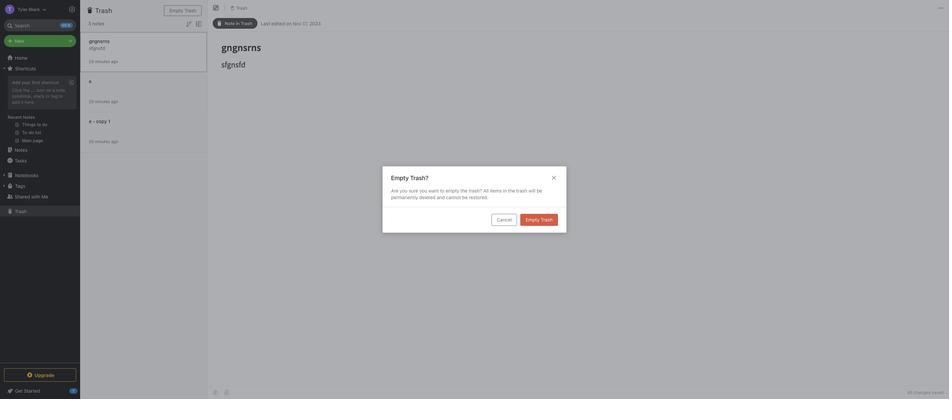 Task type: vqa. For each thing, say whether or not it's contained in the screenshot.
All changes saved
yes



Task type: describe. For each thing, give the bounding box(es) containing it.
Note Editor text field
[[207, 32, 949, 386]]

empty trash for the right empty trash button
[[526, 217, 553, 223]]

first
[[32, 80, 40, 85]]

saved
[[932, 390, 944, 395]]

trash
[[516, 188, 527, 194]]

trash link
[[0, 206, 80, 217]]

add
[[12, 99, 20, 105]]

will
[[529, 188, 536, 194]]

new
[[15, 38, 24, 44]]

click
[[12, 87, 22, 93]]

1 you from the left
[[400, 188, 408, 194]]

all inside the are you sure you want to empty the trash? all items in the trash will be permanently deleted and cannot be restored.
[[483, 188, 489, 194]]

1 horizontal spatial empty trash button
[[521, 214, 558, 226]]

2 horizontal spatial the
[[508, 188, 515, 194]]

expand tags image
[[2, 183, 7, 189]]

notes inside notes link
[[15, 147, 27, 153]]

1 ago from the top
[[111, 59, 118, 64]]

shortcut
[[41, 80, 59, 85]]

...
[[31, 87, 35, 93]]

notebooks link
[[0, 170, 80, 181]]

note list element
[[80, 0, 207, 399]]

icon
[[37, 87, 45, 93]]

all inside note window 'element'
[[907, 390, 913, 395]]

or
[[46, 93, 50, 99]]

on inside icon on a note, notebook, stack or tag to add it here.
[[46, 87, 51, 93]]

expand notebooks image
[[2, 173, 7, 178]]

empty for empty trash button in the note list "element"
[[170, 8, 183, 13]]

stack
[[34, 93, 44, 99]]

0 horizontal spatial be
[[462, 195, 468, 200]]

3
[[88, 21, 91, 26]]

are you sure you want to empty the trash? all items in the trash will be permanently deleted and cannot be restored.
[[391, 188, 542, 200]]

note,
[[56, 87, 66, 93]]

copy
[[96, 118, 107, 124]]

and
[[437, 195, 445, 200]]

recent notes
[[8, 115, 35, 120]]

it
[[21, 99, 23, 105]]

-
[[93, 118, 95, 124]]

edited
[[271, 21, 285, 26]]

ago for e - copy 1
[[111, 139, 118, 144]]

1
[[108, 118, 110, 124]]

e for e
[[89, 78, 92, 84]]

items
[[490, 188, 502, 194]]

new button
[[4, 35, 76, 47]]

minutes for e - copy 1
[[95, 139, 110, 144]]

ago for e
[[111, 99, 118, 104]]

30
[[89, 139, 94, 144]]

permanently
[[391, 195, 418, 200]]

are
[[391, 188, 399, 194]]

sure
[[409, 188, 418, 194]]

note
[[225, 21, 235, 26]]

shared
[[15, 194, 30, 200]]

on inside note window 'element'
[[286, 21, 292, 26]]

settings image
[[68, 5, 76, 13]]

1 29 minutes ago from the top
[[89, 59, 118, 64]]

tags button
[[0, 181, 80, 191]]

deleted
[[419, 195, 436, 200]]

upgrade
[[34, 373, 54, 378]]

empty
[[446, 188, 459, 194]]

upgrade button
[[4, 369, 76, 382]]

icon on a note, notebook, stack or tag to add it here.
[[12, 87, 66, 105]]

0 horizontal spatial the
[[23, 87, 30, 93]]

minutes for e
[[95, 99, 110, 104]]

shared with me link
[[0, 191, 80, 202]]

nov
[[293, 21, 301, 26]]

home link
[[0, 52, 80, 63]]

recent
[[8, 115, 22, 120]]

trash?
[[469, 188, 482, 194]]

last edited on nov 17, 2023
[[261, 21, 321, 26]]



Task type: locate. For each thing, give the bounding box(es) containing it.
add tag image
[[223, 389, 231, 397]]

add a reminder image
[[211, 389, 219, 397]]

2 vertical spatial minutes
[[95, 139, 110, 144]]

empty trash?
[[391, 175, 429, 182]]

0 vertical spatial empty trash button
[[164, 5, 202, 16]]

1 vertical spatial in
[[503, 188, 507, 194]]

1 horizontal spatial you
[[419, 188, 427, 194]]

cancel button
[[492, 214, 517, 226]]

1 horizontal spatial in
[[503, 188, 507, 194]]

empty trash inside note list "element"
[[170, 8, 196, 13]]

1 vertical spatial 29
[[89, 99, 94, 104]]

in right note at the left of page
[[236, 21, 240, 26]]

cannot
[[446, 195, 461, 200]]

note window element
[[207, 0, 949, 399]]

all left changes
[[907, 390, 913, 395]]

notes up tasks
[[15, 147, 27, 153]]

on
[[286, 21, 292, 26], [46, 87, 51, 93]]

2 e from the top
[[89, 118, 92, 124]]

be right cannot
[[462, 195, 468, 200]]

add
[[12, 80, 20, 85]]

1 vertical spatial 29 minutes ago
[[89, 99, 118, 104]]

you up permanently on the left of the page
[[400, 188, 408, 194]]

notes
[[23, 115, 35, 120], [15, 147, 27, 153]]

1 horizontal spatial all
[[907, 390, 913, 395]]

on left "a"
[[46, 87, 51, 93]]

1 vertical spatial empty
[[391, 175, 409, 182]]

0 vertical spatial be
[[537, 188, 542, 194]]

0 vertical spatial notes
[[23, 115, 35, 120]]

empty trash for empty trash button in the note list "element"
[[170, 8, 196, 13]]

0 horizontal spatial in
[[236, 21, 240, 26]]

1 vertical spatial to
[[440, 188, 444, 194]]

1 29 from the top
[[89, 59, 94, 64]]

notes right recent
[[23, 115, 35, 120]]

note in trash
[[225, 21, 252, 26]]

1 horizontal spatial the
[[461, 188, 468, 194]]

2 29 minutes ago from the top
[[89, 99, 118, 104]]

0 horizontal spatial to
[[59, 93, 63, 99]]

empty trash
[[170, 8, 196, 13], [526, 217, 553, 223]]

empty trash down will
[[526, 217, 553, 223]]

0 vertical spatial ago
[[111, 59, 118, 64]]

trash button
[[228, 3, 250, 13]]

29 minutes ago
[[89, 59, 118, 64], [89, 99, 118, 104]]

29
[[89, 59, 94, 64], [89, 99, 94, 104]]

2 you from the left
[[419, 188, 427, 194]]

0 horizontal spatial on
[[46, 87, 51, 93]]

Search text field
[[9, 19, 71, 31]]

in
[[236, 21, 240, 26], [503, 188, 507, 194]]

here.
[[25, 99, 35, 105]]

1 vertical spatial empty trash
[[526, 217, 553, 223]]

the left ...
[[23, 87, 30, 93]]

shortcuts
[[15, 66, 36, 71]]

1 horizontal spatial be
[[537, 188, 542, 194]]

2 minutes from the top
[[95, 99, 110, 104]]

restored.
[[469, 195, 488, 200]]

0 vertical spatial minutes
[[95, 59, 110, 64]]

empty trash button inside note list "element"
[[164, 5, 202, 16]]

0 horizontal spatial all
[[483, 188, 489, 194]]

to
[[59, 93, 63, 99], [440, 188, 444, 194]]

3 notes
[[88, 21, 104, 26]]

0 vertical spatial empty trash
[[170, 8, 196, 13]]

e for e - copy 1
[[89, 118, 92, 124]]

group containing add your first shortcut
[[0, 74, 80, 147]]

notebooks
[[15, 173, 38, 178]]

the
[[23, 87, 30, 93], [461, 188, 468, 194], [508, 188, 515, 194]]

tag
[[51, 93, 58, 99]]

2 ago from the top
[[111, 99, 118, 104]]

trash
[[236, 5, 247, 11], [95, 7, 112, 14], [184, 8, 196, 13], [241, 21, 252, 26], [15, 209, 27, 214], [541, 217, 553, 223]]

1 horizontal spatial empty
[[391, 175, 409, 182]]

2023
[[310, 21, 321, 26]]

1 horizontal spatial empty trash
[[526, 217, 553, 223]]

2 vertical spatial empty
[[526, 217, 540, 223]]

in right items
[[503, 188, 507, 194]]

1 horizontal spatial on
[[286, 21, 292, 26]]

notes
[[92, 21, 104, 26]]

want
[[429, 188, 439, 194]]

29 down sfgnsfd at top
[[89, 59, 94, 64]]

the left trash
[[508, 188, 515, 194]]

30 minutes ago
[[89, 139, 118, 144]]

0 vertical spatial to
[[59, 93, 63, 99]]

0 horizontal spatial you
[[400, 188, 408, 194]]

tasks
[[15, 158, 27, 163]]

all changes saved
[[907, 390, 944, 395]]

0 vertical spatial in
[[236, 21, 240, 26]]

1 vertical spatial e
[[89, 118, 92, 124]]

0 vertical spatial 29
[[89, 59, 94, 64]]

gngnsrns
[[89, 38, 110, 44]]

29 minutes ago down sfgnsfd at top
[[89, 59, 118, 64]]

1 vertical spatial notes
[[15, 147, 27, 153]]

1 vertical spatial be
[[462, 195, 468, 200]]

1 vertical spatial empty trash button
[[521, 214, 558, 226]]

0 horizontal spatial empty
[[170, 8, 183, 13]]

empty for the right empty trash button
[[526, 217, 540, 223]]

in inside 'element'
[[236, 21, 240, 26]]

minutes up the copy
[[95, 99, 110, 104]]

1 vertical spatial on
[[46, 87, 51, 93]]

1 vertical spatial all
[[907, 390, 913, 395]]

1 e from the top
[[89, 78, 92, 84]]

e
[[89, 78, 92, 84], [89, 118, 92, 124]]

0 vertical spatial all
[[483, 188, 489, 194]]

0 vertical spatial e
[[89, 78, 92, 84]]

0 vertical spatial on
[[286, 21, 292, 26]]

with
[[31, 194, 40, 200]]

close image
[[550, 174, 558, 182]]

to down "note," at top left
[[59, 93, 63, 99]]

2 vertical spatial ago
[[111, 139, 118, 144]]

shared with me
[[15, 194, 48, 200]]

1 vertical spatial minutes
[[95, 99, 110, 104]]

expand note image
[[212, 4, 220, 12]]

17,
[[303, 21, 308, 26]]

me
[[42, 194, 48, 200]]

notebook,
[[12, 93, 32, 99]]

empty
[[170, 8, 183, 13], [391, 175, 409, 182], [526, 217, 540, 223]]

all
[[483, 188, 489, 194], [907, 390, 913, 395]]

3 minutes from the top
[[95, 139, 110, 144]]

to inside the are you sure you want to empty the trash? all items in the trash will be permanently deleted and cannot be restored.
[[440, 188, 444, 194]]

add your first shortcut
[[12, 80, 59, 85]]

tree containing home
[[0, 52, 80, 363]]

be
[[537, 188, 542, 194], [462, 195, 468, 200]]

trash inside button
[[236, 5, 247, 11]]

group
[[0, 74, 80, 147]]

ago
[[111, 59, 118, 64], [111, 99, 118, 104], [111, 139, 118, 144]]

all left items
[[483, 188, 489, 194]]

trash?
[[410, 175, 429, 182]]

29 minutes ago up the copy
[[89, 99, 118, 104]]

last
[[261, 21, 270, 26]]

to up and
[[440, 188, 444, 194]]

on left nov
[[286, 21, 292, 26]]

your
[[21, 80, 31, 85]]

a
[[52, 87, 55, 93]]

you
[[400, 188, 408, 194], [419, 188, 427, 194]]

minutes
[[95, 59, 110, 64], [95, 99, 110, 104], [95, 139, 110, 144]]

empty trash button down will
[[521, 214, 558, 226]]

None search field
[[9, 19, 71, 31]]

0 vertical spatial empty
[[170, 8, 183, 13]]

29 up -
[[89, 99, 94, 104]]

home
[[15, 55, 27, 61]]

the left trash?
[[461, 188, 468, 194]]

1 minutes from the top
[[95, 59, 110, 64]]

tasks button
[[0, 155, 80, 166]]

you up 'deleted'
[[419, 188, 427, 194]]

to inside icon on a note, notebook, stack or tag to add it here.
[[59, 93, 63, 99]]

notes link
[[0, 145, 80, 155]]

1 vertical spatial ago
[[111, 99, 118, 104]]

minutes right 30 in the left of the page
[[95, 139, 110, 144]]

click the ...
[[12, 87, 35, 93]]

cancel
[[497, 217, 512, 223]]

2 29 from the top
[[89, 99, 94, 104]]

tree
[[0, 52, 80, 363]]

sfgnsfd
[[89, 45, 105, 51]]

empty inside note list "element"
[[170, 8, 183, 13]]

0 horizontal spatial empty trash button
[[164, 5, 202, 16]]

e - copy 1
[[89, 118, 110, 124]]

empty trash button left expand note icon
[[164, 5, 202, 16]]

in inside the are you sure you want to empty the trash? all items in the trash will be permanently deleted and cannot be restored.
[[503, 188, 507, 194]]

1 horizontal spatial to
[[440, 188, 444, 194]]

tags
[[15, 183, 25, 189]]

0 horizontal spatial empty trash
[[170, 8, 196, 13]]

3 ago from the top
[[111, 139, 118, 144]]

minutes down sfgnsfd at top
[[95, 59, 110, 64]]

0 vertical spatial 29 minutes ago
[[89, 59, 118, 64]]

shortcuts button
[[0, 63, 80, 74]]

empty trash left expand note icon
[[170, 8, 196, 13]]

2 horizontal spatial empty
[[526, 217, 540, 223]]

empty trash button
[[164, 5, 202, 16], [521, 214, 558, 226]]

be right will
[[537, 188, 542, 194]]

changes
[[914, 390, 931, 395]]



